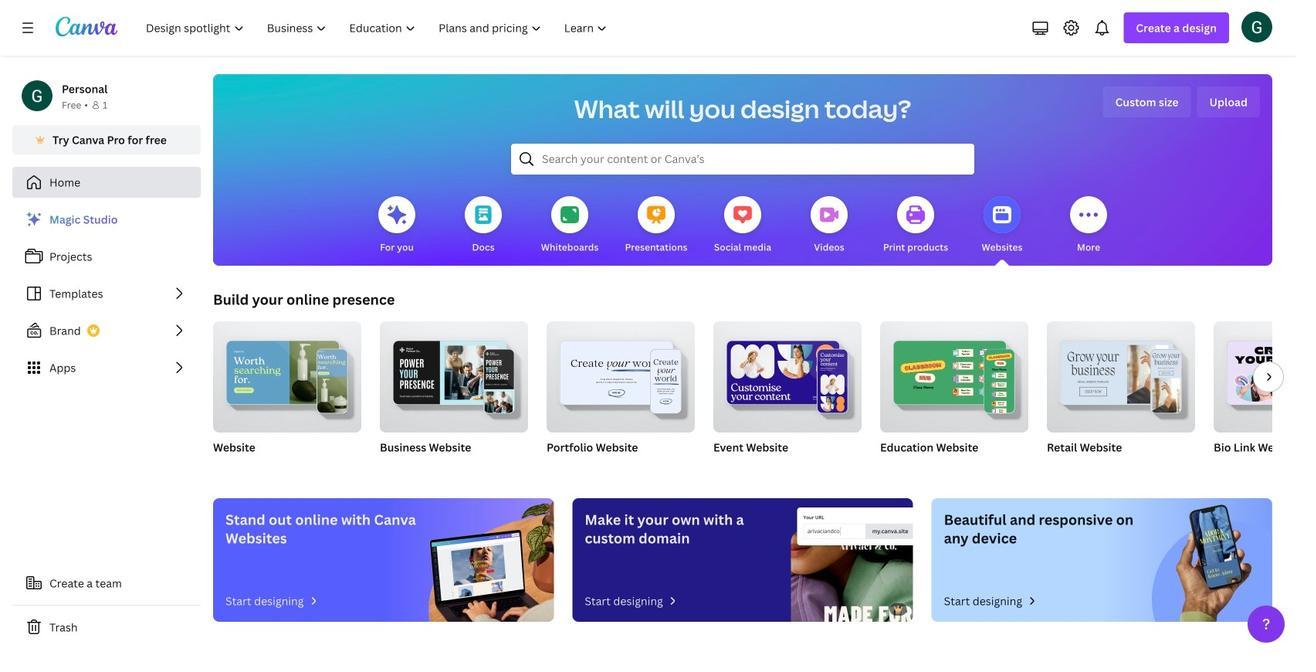 Task type: locate. For each thing, give the bounding box(es) containing it.
None search field
[[511, 144, 975, 175]]

list
[[12, 204, 201, 383]]

top level navigation element
[[136, 12, 621, 43]]

greg robinson image
[[1242, 11, 1273, 42]]

group
[[213, 315, 362, 474], [213, 315, 362, 433], [380, 315, 528, 474], [380, 315, 528, 433], [547, 315, 695, 474], [547, 315, 695, 433], [714, 315, 862, 474], [714, 315, 862, 433], [881, 321, 1029, 474], [881, 321, 1029, 433], [1048, 321, 1196, 474], [1214, 321, 1298, 474]]



Task type: describe. For each thing, give the bounding box(es) containing it.
Search search field
[[542, 144, 944, 174]]



Task type: vqa. For each thing, say whether or not it's contained in the screenshot.
list
yes



